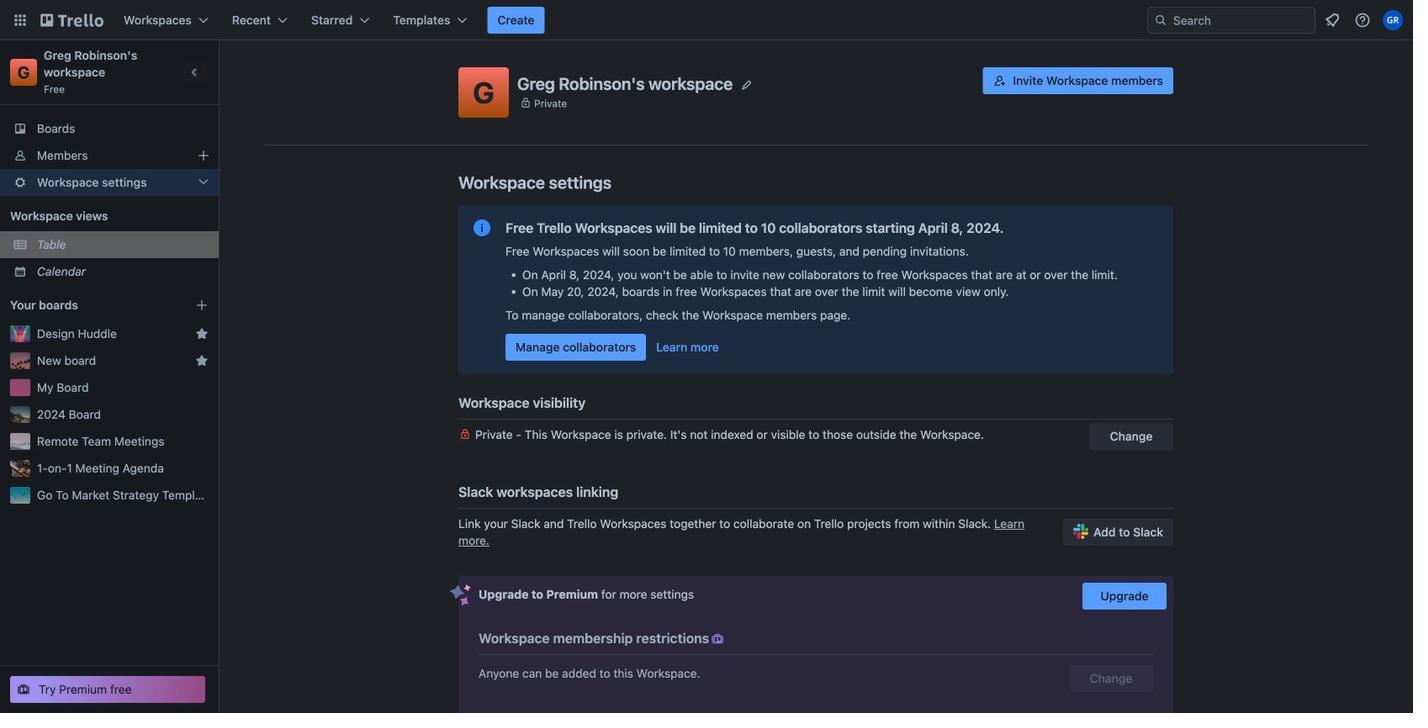 Task type: locate. For each thing, give the bounding box(es) containing it.
0 notifications image
[[1323, 10, 1343, 30]]

workspace navigation collapse icon image
[[183, 61, 207, 84]]

starred icon image
[[195, 327, 209, 341], [195, 354, 209, 368]]

0 vertical spatial starred icon image
[[195, 327, 209, 341]]

back to home image
[[40, 7, 103, 34]]

2 starred icon image from the top
[[195, 354, 209, 368]]

1 starred icon image from the top
[[195, 327, 209, 341]]

your boards with 7 items element
[[10, 295, 170, 316]]

1 vertical spatial starred icon image
[[195, 354, 209, 368]]



Task type: vqa. For each thing, say whether or not it's contained in the screenshot.
Primary Element
yes



Task type: describe. For each thing, give the bounding box(es) containing it.
Search field
[[1148, 7, 1316, 34]]

open information menu image
[[1355, 12, 1371, 29]]

sparkle image
[[450, 585, 471, 607]]

add board image
[[195, 299, 209, 312]]

greg robinson (gregrobinson96) image
[[1383, 10, 1403, 30]]

sm image
[[709, 631, 726, 648]]

search image
[[1154, 13, 1168, 27]]

primary element
[[0, 0, 1413, 40]]



